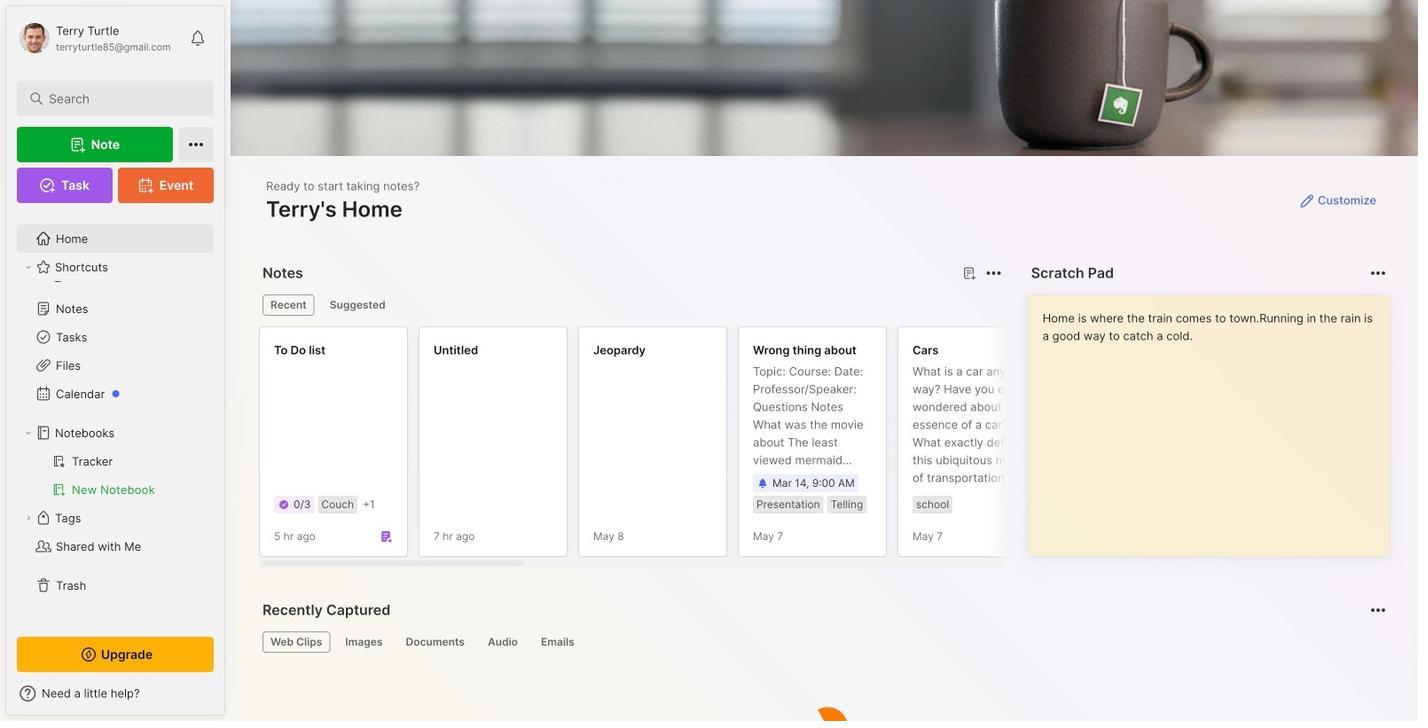 Task type: vqa. For each thing, say whether or not it's contained in the screenshot.
Start
no



Task type: locate. For each thing, give the bounding box(es) containing it.
group
[[17, 4, 214, 302], [17, 447, 214, 504]]

Start writing… text field
[[1043, 295, 1389, 542]]

tree
[[6, 0, 224, 621]]

2 tab list from the top
[[263, 632, 1384, 653]]

Search text field
[[49, 90, 190, 107]]

1 vertical spatial tab list
[[263, 632, 1384, 653]]

expand notebooks image
[[23, 428, 34, 438]]

tab list
[[263, 294, 999, 316], [263, 632, 1384, 653]]

row group
[[259, 326, 1418, 568]]

0 vertical spatial group
[[17, 4, 214, 302]]

0 vertical spatial tab list
[[263, 294, 999, 316]]

2 group from the top
[[17, 447, 214, 504]]

1 vertical spatial group
[[17, 447, 214, 504]]

click to collapse image
[[224, 688, 237, 710]]

None search field
[[49, 88, 190, 109]]

tab
[[263, 294, 315, 316], [322, 294, 394, 316], [263, 632, 330, 653], [337, 632, 391, 653], [398, 632, 473, 653], [480, 632, 526, 653], [533, 632, 583, 653]]



Task type: describe. For each thing, give the bounding box(es) containing it.
WHAT'S NEW field
[[6, 679, 224, 708]]

Account field
[[17, 20, 171, 56]]

1 tab list from the top
[[263, 294, 999, 316]]

none search field inside main element
[[49, 88, 190, 109]]

expand tags image
[[23, 513, 34, 523]]

tree inside main element
[[6, 0, 224, 621]]

main element
[[0, 0, 231, 721]]

1 group from the top
[[17, 4, 214, 302]]



